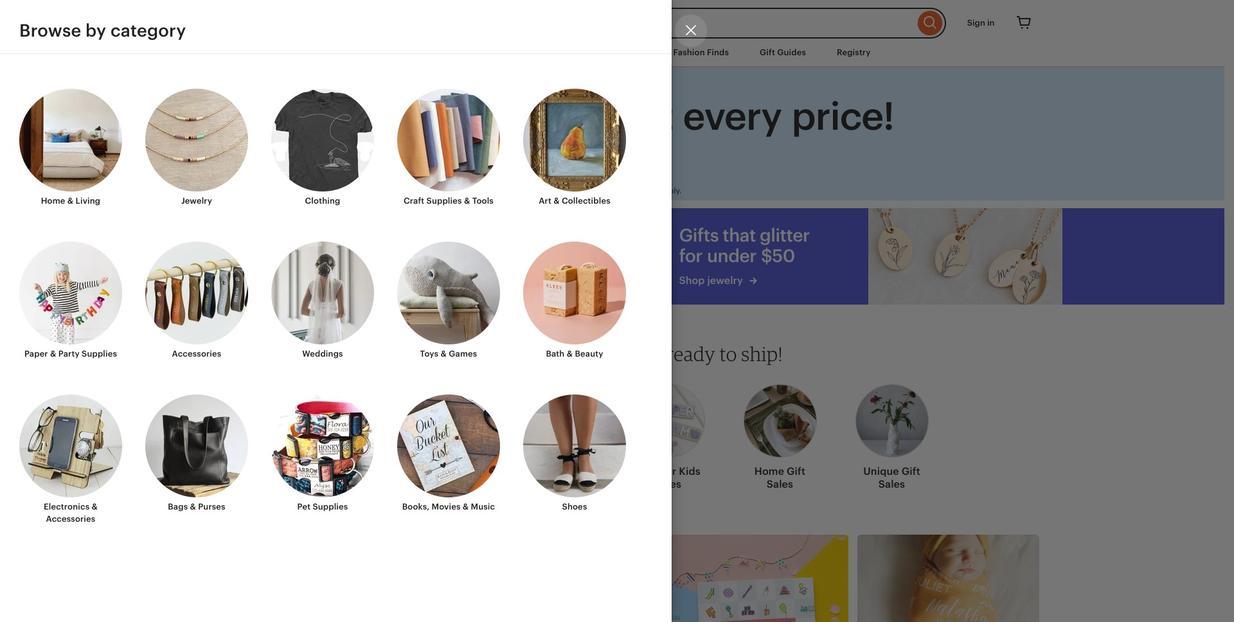 Task type: locate. For each thing, give the bounding box(es) containing it.
shoes
[[562, 503, 587, 512]]

living
[[76, 196, 100, 206]]

art & collectibles
[[539, 196, 611, 206]]

& inside bags & purses link
[[190, 503, 196, 512]]

1 vertical spatial home
[[755, 466, 785, 478]]

& right bath
[[567, 349, 573, 359]]

accessories link
[[145, 242, 248, 360]]

hurry!
[[225, 225, 278, 246]]

gifts left 'kids'
[[636, 466, 660, 478]]

None search field
[[318, 8, 946, 39]]

toys & games
[[420, 349, 477, 359]]

1 horizontal spatial supplies
[[313, 503, 348, 512]]

gifts up "books,"
[[414, 466, 438, 478]]

supplies inside "link"
[[427, 196, 462, 206]]

& inside toys & games 'link'
[[441, 349, 447, 359]]

gifts down the terms apply.
[[679, 225, 719, 246]]

& inside craft supplies & tools "link"
[[464, 196, 470, 206]]

3 for from the left
[[663, 466, 677, 478]]

extra-
[[442, 342, 493, 366]]

0 horizontal spatial supplies
[[82, 349, 117, 359]]

gift inside home gift sales
[[787, 466, 806, 478]]

1 horizontal spatial accessories
[[172, 349, 222, 359]]

& inside the paper & party supplies link
[[50, 349, 56, 359]]

2 horizontal spatial gift
[[902, 466, 921, 478]]

& right toys
[[441, 349, 447, 359]]

art
[[539, 196, 552, 206]]

2 for from the left
[[551, 466, 566, 478]]

0 horizontal spatial accessories
[[46, 514, 95, 524]]

0 horizontal spatial home
[[41, 196, 65, 206]]

gifts inside gifts for kids sales
[[636, 466, 660, 478]]

1 vertical spatial accessories
[[46, 514, 95, 524]]

0 vertical spatial gifts
[[551, 94, 631, 138]]

movies
[[432, 503, 461, 512]]

bags & purses link
[[145, 395, 248, 514]]

games
[[449, 349, 477, 359]]

shops
[[592, 187, 614, 196]]

special
[[493, 342, 553, 366]]

& left the "party"
[[50, 349, 56, 359]]

& left music
[[463, 503, 469, 512]]

1 vertical spatial that
[[598, 342, 633, 366]]

art & collectibles link
[[523, 89, 626, 207]]

1 horizontal spatial home
[[755, 466, 785, 478]]

& right electronics
[[92, 503, 98, 512]]

shoes link
[[523, 395, 626, 514]]

sales inside the unique gift sales
[[879, 479, 906, 491]]

1 vertical spatial supplies
[[82, 349, 117, 359]]

1 sales from the left
[[330, 479, 357, 491]]

1 for from the left
[[441, 466, 455, 478]]

home & living
[[41, 196, 100, 206]]

5 sales from the left
[[767, 479, 794, 491]]

&
[[67, 196, 74, 206], [464, 196, 470, 206], [554, 196, 560, 206], [50, 349, 56, 359], [441, 349, 447, 359], [567, 349, 573, 359], [92, 503, 98, 512], [190, 503, 196, 512], [463, 503, 469, 512]]

weddings
[[302, 349, 343, 359]]

1 vertical spatial gifts
[[557, 342, 594, 366]]

0 vertical spatial accessories
[[172, 349, 222, 359]]

& right art
[[554, 196, 560, 206]]

for inside gifts for kids sales
[[663, 466, 677, 478]]

accessories
[[172, 349, 222, 359], [46, 514, 95, 524]]

gift inside personalized gift sales
[[309, 479, 328, 491]]

books, movies & music link
[[397, 395, 500, 514]]

jewelry
[[181, 196, 212, 206]]

gifts that glitter for under $50
[[679, 225, 810, 266]]

2 horizontal spatial supplies
[[427, 196, 462, 206]]

& for toys & games
[[441, 349, 447, 359]]

supplies right the "party"
[[82, 349, 117, 359]]

gifts for gifts for kids sales
[[636, 466, 660, 478]]

kids
[[679, 466, 701, 478]]

2 vertical spatial supplies
[[313, 503, 348, 512]]

gifts for kids sales link
[[632, 377, 705, 497]]

0 vertical spatial supplies
[[427, 196, 462, 206]]

& inside home & living link
[[67, 196, 74, 206]]

gifts left him
[[525, 466, 549, 478]]

6 sales from the left
[[879, 479, 906, 491]]

& inside electronics & accessories
[[92, 503, 98, 512]]

terms apply.
[[636, 187, 682, 196]]

2 sales from the left
[[431, 479, 458, 491]]

at every price!
[[639, 94, 895, 138]]

for left him
[[551, 466, 566, 478]]

& for bath & beauty
[[567, 349, 573, 359]]

& left tools
[[464, 196, 470, 206]]

& inside art & collectibles link
[[554, 196, 560, 206]]

supplies for craft
[[427, 196, 462, 206]]

that left glitter at the top right of the page
[[723, 225, 756, 246]]

gifts for gifts that glitter for under $50
[[679, 225, 719, 246]]

0 horizontal spatial gift
[[309, 479, 328, 491]]

bath
[[546, 349, 565, 359]]

home inside home & living link
[[41, 196, 65, 206]]

menu bar
[[162, 39, 1063, 68]]

banner
[[162, 0, 1063, 39]]

paper & party supplies
[[24, 349, 117, 359]]

four stainless steel oval plate necklaces shown in gold featuring personalized birth flowers and one with a custom name written in a cursive font. image
[[869, 208, 1063, 305]]

0 vertical spatial home
[[41, 196, 65, 206]]

sales inside personalized gift sales
[[330, 479, 357, 491]]

& inside bath & beauty link
[[567, 349, 573, 359]]

1 horizontal spatial gift
[[787, 466, 806, 478]]

that left are
[[598, 342, 633, 366]]

toys & games link
[[397, 242, 500, 360]]

books,
[[402, 503, 430, 512]]

gifts inside gifts for her sales
[[414, 466, 438, 478]]

sales
[[330, 479, 357, 491], [431, 479, 458, 491], [543, 479, 570, 491], [655, 479, 682, 491], [767, 479, 794, 491], [879, 479, 906, 491]]

bags
[[168, 503, 188, 512]]

home
[[41, 196, 65, 206], [755, 466, 785, 478]]

baby name swaddle, newborn name swaddle, personalized baby name swaddle, hospital blanket, baby shower gift, custom baby gift, name swaddle image
[[858, 535, 1040, 623]]

electronics
[[44, 503, 90, 512]]

gifts inside gifts that glitter for under $50
[[679, 225, 719, 246]]

craft supplies & tools
[[404, 196, 494, 206]]

for left 'kids'
[[663, 466, 677, 478]]

gift inside the unique gift sales
[[902, 466, 921, 478]]

that
[[723, 225, 756, 246], [598, 342, 633, 366]]

for left her
[[441, 466, 455, 478]]

gifts
[[551, 94, 631, 138], [557, 342, 594, 366]]

0 horizontal spatial for
[[441, 466, 455, 478]]

gifts for her sales
[[414, 466, 475, 491]]

for inside gifts for him sales
[[551, 466, 566, 478]]

hurry! get it personalized
[[225, 225, 332, 266]]

1 horizontal spatial that
[[723, 225, 756, 246]]

browse
[[19, 21, 81, 41]]

for inside gifts for her sales
[[441, 466, 455, 478]]

4 sales from the left
[[655, 479, 682, 491]]

1 horizontal spatial for
[[551, 466, 566, 478]]

gifts
[[679, 225, 719, 246], [414, 466, 438, 478], [525, 466, 549, 478], [636, 466, 660, 478]]

supplies right pet
[[313, 503, 348, 512]]

2 horizontal spatial for
[[663, 466, 677, 478]]

paper & party supplies link
[[19, 242, 122, 360]]

last-minute gifts at every price!
[[330, 94, 895, 138]]

her
[[457, 466, 475, 478]]

for
[[441, 466, 455, 478], [551, 466, 566, 478], [663, 466, 677, 478]]

gift for home gift sales
[[787, 466, 806, 478]]

0 vertical spatial that
[[723, 225, 756, 246]]

craft
[[404, 196, 425, 206]]

0 horizontal spatial that
[[598, 342, 633, 366]]

& right bags
[[190, 503, 196, 512]]

clothing link
[[271, 89, 374, 207]]

home inside home gift sales
[[755, 466, 785, 478]]

unique gift sales
[[864, 466, 921, 491]]

gift for personalized gift sales
[[309, 479, 328, 491]]

a young boy shown wearing an alphabet printed fanny pack next to his dog wearing a neck bandana featuring the matching design. image
[[414, 208, 609, 305]]

personalized gift sales
[[301, 466, 365, 491]]

accessories inside electronics & accessories
[[46, 514, 95, 524]]

supplies right craft on the left
[[427, 196, 462, 206]]

gifts inside gifts for him sales
[[525, 466, 549, 478]]

3 sales from the left
[[543, 479, 570, 491]]

& left living
[[67, 196, 74, 206]]

for under $50
[[679, 246, 795, 266]]

jewelry link
[[145, 89, 248, 207]]

gift
[[787, 466, 806, 478], [902, 466, 921, 478], [309, 479, 328, 491]]

only.
[[616, 187, 634, 196]]

& for art & collectibles
[[554, 196, 560, 206]]

last-
[[330, 94, 417, 138]]

& for electronics & accessories
[[92, 503, 98, 512]]

gift for unique gift sales
[[902, 466, 921, 478]]



Task type: vqa. For each thing, say whether or not it's contained in the screenshot.
Toys & Games's &
yes



Task type: describe. For each thing, give the bounding box(es) containing it.
toys
[[420, 349, 439, 359]]

unique gift sales link
[[856, 377, 929, 497]]

electronics & accessories
[[44, 503, 98, 524]]

craft supplies & tools link
[[397, 89, 500, 207]]

& inside books, movies & music link
[[463, 503, 469, 512]]

tools
[[472, 196, 494, 206]]

get
[[282, 225, 312, 246]]

gifts for minute
[[551, 94, 631, 138]]

pet
[[297, 503, 311, 512]]

gifts for him sales
[[525, 466, 588, 491]]

& for home & living
[[67, 196, 74, 206]]

clothing
[[305, 196, 340, 206]]

home for home & living
[[41, 196, 65, 206]]

home for home gift sales
[[755, 466, 785, 478]]

glitter
[[760, 225, 810, 246]]

books, movies & music
[[402, 503, 495, 512]]

gifts for him sales link
[[520, 377, 593, 497]]

paper
[[24, 349, 48, 359]]

gifts for her sales link
[[408, 377, 481, 497]]

personalized
[[301, 466, 365, 478]]

& for bags & purses
[[190, 503, 196, 512]]

sales inside home gift sales
[[767, 479, 794, 491]]

gifts for special
[[557, 342, 594, 366]]

electronics & accessories link
[[19, 395, 122, 525]]

are
[[637, 342, 663, 366]]

participating shops only. terms apply.
[[543, 187, 682, 196]]

bath & beauty link
[[523, 242, 626, 360]]

pet supplies
[[297, 503, 348, 512]]

beauty
[[575, 349, 604, 359]]

music
[[471, 503, 495, 512]]

personalized gift sales link
[[296, 377, 369, 497]]

party
[[58, 349, 80, 359]]

pet supplies link
[[271, 395, 374, 514]]

category
[[111, 21, 186, 41]]

extra-special gifts that are ready to ship!
[[442, 342, 783, 366]]

ready
[[667, 342, 716, 366]]

gifts for gifts for her sales
[[414, 466, 438, 478]]

home gift sales link
[[744, 377, 817, 497]]

participating
[[543, 187, 590, 196]]

gifts for kids sales
[[636, 466, 701, 491]]

bath & beauty
[[546, 349, 604, 359]]

bags & purses
[[168, 503, 226, 512]]

collectibles
[[562, 196, 611, 206]]

minute
[[417, 94, 543, 138]]

by
[[86, 21, 106, 41]]

supplies for pet
[[313, 503, 348, 512]]

& for paper & party supplies
[[50, 349, 56, 359]]

purses
[[198, 503, 226, 512]]

peek overlay dialog
[[0, 0, 1235, 623]]

unique
[[864, 466, 900, 478]]

home & living link
[[19, 89, 122, 207]]

home gift sales
[[755, 466, 806, 491]]

browse by category
[[19, 21, 186, 41]]

personalized
[[225, 246, 332, 266]]

sales inside gifts for her sales
[[431, 479, 458, 491]]

sales inside gifts for kids sales
[[655, 479, 682, 491]]

sales inside gifts for him sales
[[543, 479, 570, 491]]

to
[[720, 342, 737, 366]]

for for her
[[441, 466, 455, 478]]

weddings link
[[271, 242, 374, 360]]

it
[[316, 225, 327, 246]]

gifts for gifts for him sales
[[525, 466, 549, 478]]

for for kids
[[663, 466, 677, 478]]

for for him
[[551, 466, 566, 478]]

ship!
[[742, 342, 783, 366]]

him
[[568, 466, 588, 478]]

that inside gifts that glitter for under $50
[[723, 225, 756, 246]]



